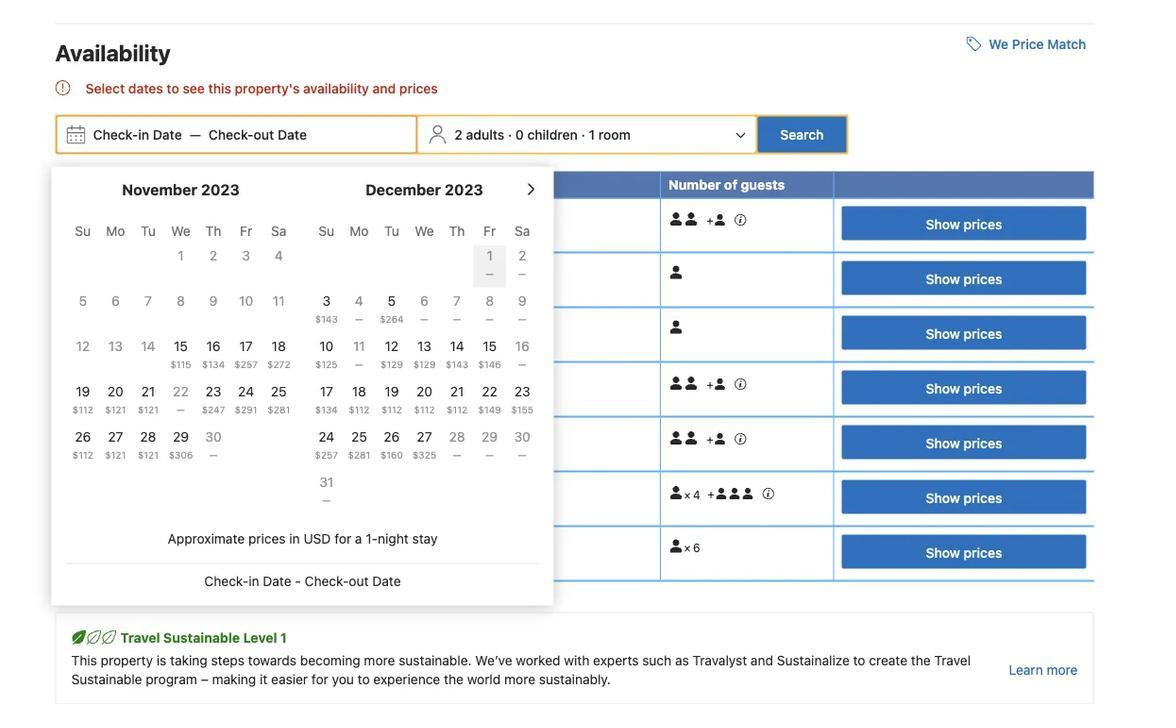 Task type: vqa. For each thing, say whether or not it's contained in the screenshot.
27 corresponding to 27 $325
yes



Task type: describe. For each thing, give the bounding box(es) containing it.
2 —
[[518, 248, 527, 280]]

12 $129
[[381, 338, 403, 370]]

2 for 2 adults · 0 children · 1 room
[[455, 127, 463, 142]]

we for november 2023
[[171, 223, 191, 239]]

type
[[103, 177, 135, 192]]

1 down 12 checkbox
[[63, 393, 68, 406]]

shared for standard double room with shared bathroom
[[256, 427, 302, 443]]

11 for 11
[[273, 293, 285, 309]]

select dates to see this property's availability and prices
[[85, 80, 438, 96]]

31
[[320, 474, 334, 490]]

$160
[[381, 450, 403, 461]]

check- right -
[[305, 574, 349, 589]]

6-bed mixed dormitory room link
[[63, 537, 264, 552]]

0 vertical spatial bathroom
[[312, 208, 376, 224]]

7 December 2023 checkbox
[[441, 292, 474, 333]]

mo for december
[[350, 223, 369, 239]]

14 $143
[[446, 338, 469, 370]]

29 $306
[[169, 429, 193, 461]]

20 $112
[[414, 384, 435, 416]]

28 for 28 $121
[[140, 429, 156, 445]]

12 November 2023 checkbox
[[67, 337, 99, 378]]

travel sustainable level 1
[[120, 630, 287, 646]]

availability
[[55, 39, 171, 66]]

0 vertical spatial the
[[911, 653, 931, 669]]

experts
[[593, 653, 639, 669]]

check-in date — check-out date
[[93, 127, 307, 142]]

date left -
[[263, 574, 292, 589]]

$134 for 16
[[202, 360, 225, 370]]

search
[[781, 127, 824, 142]]

bathroom for bunk bed room with shared bathroom
[[258, 372, 322, 388]]

12 December 2023 checkbox
[[376, 337, 408, 378]]

4 —
[[355, 293, 363, 325]]

8 November 2023 checkbox
[[165, 292, 197, 333]]

as
[[675, 653, 689, 669]]

$112 for 19 november 2023 option
[[72, 405, 93, 416]]

5 for 5
[[79, 293, 87, 309]]

price
[[1013, 36, 1044, 52]]

travel inside this property is taking steps towards becoming more sustainable. we've worked with experts such as travalyst and sustainalize to create the travel sustainable program – making it easier for you to experience the world more sustainably.
[[935, 653, 971, 669]]

6-
[[71, 537, 86, 552]]

$325
[[413, 450, 437, 461]]

7 show from the top
[[926, 545, 961, 560]]

28 December 2023 checkbox
[[441, 428, 474, 469]]

with for double
[[224, 427, 252, 443]]

7 November 2023 checkbox
[[132, 292, 165, 333]]

2023 for november 2023
[[201, 181, 240, 199]]

8 —
[[486, 293, 494, 325]]

becoming
[[300, 653, 361, 669]]

$281 for 25 december 2023 checkbox at the bottom left
[[348, 450, 371, 461]]

bathroom inside deluxe single room semi-private bathroom 1 twin bed
[[291, 263, 354, 278]]

program
[[146, 672, 197, 687]]

0 vertical spatial private
[[263, 208, 309, 224]]

deluxe for bunk
[[71, 208, 116, 224]]

2 adults · 0 children · 1 room
[[455, 127, 631, 142]]

private inside deluxe single room semi-private bathroom 1 twin bed
[[242, 263, 288, 278]]

see
[[183, 80, 205, 96]]

children
[[528, 127, 578, 142]]

$143 for 14
[[446, 360, 469, 370]]

sustainable inside this property is taking steps towards becoming more sustainable. we've worked with experts such as travalyst and sustainalize to create the travel sustainable program – making it easier for you to experience the world more sustainably.
[[71, 672, 142, 687]]

15 for 15 $115
[[174, 338, 188, 354]]

6 bunk beds
[[63, 558, 129, 571]]

× 6
[[684, 542, 700, 555]]

$257 for 24
[[315, 450, 338, 461]]

18 November 2023 checkbox
[[263, 337, 295, 378]]

11 November 2023 checkbox
[[263, 292, 295, 333]]

you
[[332, 672, 354, 687]]

28 $121
[[138, 429, 159, 461]]

12 for 12
[[76, 338, 90, 354]]

26 for 26 $112
[[75, 429, 91, 445]]

11 for 11 —
[[353, 338, 365, 354]]

bunk for bunk
[[71, 393, 98, 406]]

25 for 25 december 2023 checkbox at the bottom left
[[351, 429, 367, 445]]

26 $160
[[381, 429, 403, 461]]

22 December 2023 checkbox
[[474, 382, 506, 424]]

1 inside deluxe single room semi-private bathroom 1 twin bed
[[63, 284, 68, 297]]

easier
[[271, 672, 308, 687]]

11 —
[[353, 338, 365, 370]]

mixed
[[115, 537, 154, 552]]

8 for 8 —
[[486, 293, 494, 309]]

$247
[[202, 405, 225, 416]]

number
[[669, 177, 721, 192]]

28 for 28 —
[[449, 429, 465, 445]]

november 2023
[[122, 181, 240, 199]]

19 $112 for 19 december 2023 option
[[382, 384, 402, 416]]

2 show prices from the top
[[926, 271, 1003, 287]]

out for check-in date — check-out date
[[254, 127, 274, 142]]

1 horizontal spatial sustainable
[[163, 630, 240, 646]]

su for november
[[75, 223, 91, 239]]

4 for 4
[[275, 248, 283, 263]]

6 for 6 bunk beds
[[63, 558, 70, 571]]

1 horizontal spatial more
[[505, 672, 536, 687]]

16 $134
[[202, 338, 225, 370]]

2 twin from the top
[[71, 338, 94, 352]]

bunk bed room with shared bathroom
[[71, 372, 322, 388]]

$121 for 28
[[138, 450, 159, 461]]

6 —
[[420, 293, 429, 325]]

1 down 5 november 2023 "option"
[[63, 338, 68, 352]]

such
[[643, 653, 672, 669]]

steps
[[211, 653, 245, 669]]

th for november
[[206, 223, 221, 239]]

29 December 2023 checkbox
[[474, 428, 506, 469]]

$125
[[315, 360, 338, 370]]

3 November 2023 checkbox
[[230, 246, 263, 288]]

world
[[467, 672, 501, 687]]

0 vertical spatial bed
[[155, 208, 181, 224]]

22 —
[[173, 384, 189, 416]]

bed for standard
[[91, 448, 111, 461]]

23 $247
[[202, 384, 225, 416]]

1 show prices from the top
[[926, 216, 1003, 232]]

3 show from the top
[[926, 326, 961, 341]]

15 for 15 $146
[[483, 338, 497, 354]]

stay
[[412, 531, 438, 547]]

0 horizontal spatial bunk
[[71, 372, 104, 388]]

with inside this property is taking steps towards becoming more sustainable. we've worked with experts such as travalyst and sustainalize to create the travel sustainable program – making it easier for you to experience the world more sustainably.
[[564, 653, 590, 669]]

learn more button
[[1009, 661, 1078, 680]]

1 left 2 november 2023 option
[[178, 248, 184, 263]]

5 $264
[[380, 293, 404, 325]]

7 show prices from the top
[[926, 545, 1003, 560]]

26 for 26 $160
[[384, 429, 400, 445]]

0 vertical spatial travel
[[120, 630, 160, 646]]

2 for 2
[[210, 248, 217, 263]]

1 horizontal spatial to
[[358, 672, 370, 687]]

check-out date button
[[201, 118, 315, 152]]

1 horizontal spatial for
[[335, 531, 352, 547]]

— for 22 november 2023 option
[[177, 405, 185, 416]]

+ inside 4 adults, 3 children element
[[708, 488, 715, 501]]

27 $121
[[105, 429, 126, 461]]

sustainable.
[[399, 653, 472, 669]]

this
[[208, 80, 231, 96]]

19 for 19 november 2023 option
[[76, 384, 90, 399]]

more inside button
[[1047, 662, 1078, 678]]

semi- inside deluxe single room semi-private bathroom 1 twin bed
[[203, 263, 242, 278]]

6 for 6 —
[[420, 293, 429, 309]]

7 —
[[453, 293, 461, 325]]

room
[[599, 127, 631, 142]]

30 November 2023 checkbox
[[197, 428, 230, 469]]

twin inside deluxe single room semi-private bathroom 1 twin bed
[[71, 284, 94, 297]]

1 left full
[[63, 448, 68, 461]]

3 $143
[[315, 293, 338, 325]]

1 twin bed
[[63, 338, 117, 352]]

24 December 2023 checkbox
[[310, 428, 343, 469]]

19 November 2023 checkbox
[[67, 382, 99, 424]]

19 for 19 december 2023 option
[[385, 384, 399, 399]]

4 for 4 —
[[355, 293, 363, 309]]

+ for deluxe bunk bed room semi-private bathroom
[[707, 214, 714, 227]]

— for 8 december 2023 checkbox
[[486, 314, 494, 325]]

with for bed
[[177, 372, 205, 388]]

search button
[[758, 117, 847, 153]]

date down the "property's"
[[278, 127, 307, 142]]

room inside deluxe single room semi-private bathroom 1 twin bed
[[163, 263, 200, 278]]

$257 for 17
[[235, 360, 258, 370]]

19 $112 for 19 november 2023 option
[[72, 384, 93, 416]]

sustainably.
[[539, 672, 611, 687]]

1 —
[[486, 248, 494, 280]]

— for "4 december 2023" option
[[355, 314, 363, 325]]

grid for november
[[67, 212, 295, 469]]

6 show from the top
[[926, 490, 961, 506]]

0 vertical spatial semi-
[[224, 208, 263, 224]]

1 down room type
[[63, 229, 68, 242]]

check- down this
[[209, 127, 254, 142]]

× for × 4
[[684, 488, 691, 502]]

dormitory
[[157, 537, 223, 552]]

th for december
[[449, 223, 465, 239]]

bed for mixed
[[86, 537, 112, 552]]

22 for 22 —
[[173, 384, 189, 399]]

2 adults, 1 child element for bunk bed room with shared bathroom
[[669, 371, 748, 392]]

and inside this property is taking steps towards becoming more sustainable. we've worked with experts such as travalyst and sustainalize to create the travel sustainable program – making it easier for you to experience the world more sustainably.
[[751, 653, 774, 669]]

1 inside button
[[589, 127, 595, 142]]

check-in date - check-out date
[[204, 574, 401, 589]]

× for × 6
[[684, 542, 691, 555]]

3 December 2023 checkbox
[[310, 292, 343, 333]]

4 show from the top
[[926, 381, 961, 396]]

0 horizontal spatial the
[[444, 672, 464, 687]]

check- down approximate at the bottom left of the page
[[204, 574, 249, 589]]

-
[[295, 574, 301, 589]]

5 November 2023 checkbox
[[67, 292, 99, 333]]

prices inside region
[[400, 80, 438, 96]]

date down dates
[[153, 127, 182, 142]]

31 —
[[320, 474, 334, 506]]

10 November 2023 checkbox
[[230, 292, 263, 333]]

1 November 2023 checkbox
[[165, 246, 197, 288]]

— for 1 december 2023 checkbox
[[486, 269, 494, 280]]

experience
[[374, 672, 440, 687]]

it
[[260, 672, 268, 687]]

5 for 5 $264
[[388, 293, 396, 309]]

30 for 30 november 2023 option at the bottom left
[[205, 429, 222, 445]]

— down the see
[[190, 127, 201, 142]]

$129 for 12
[[381, 360, 403, 370]]

property
[[101, 653, 153, 669]]

× 4
[[684, 488, 700, 502]]

22 $149
[[479, 384, 501, 416]]

sa for november 2023
[[271, 223, 287, 239]]

fr for december 2023
[[484, 223, 496, 239]]

2 vertical spatial 4
[[693, 488, 700, 502]]

bathroom for standard double room with shared bathroom
[[305, 427, 369, 443]]

— for the 30 december 2023 checkbox
[[518, 450, 527, 461]]

+ for bunk bed room with shared bathroom
[[707, 378, 714, 392]]

we price match
[[989, 36, 1087, 52]]

25 for 25 november 2023 option
[[271, 384, 287, 399]]

22 for 22 $149
[[482, 384, 498, 399]]

— for 31 december 2023 option
[[322, 496, 331, 506]]

grid for december
[[310, 212, 539, 515]]

standard double room with shared bathroom link
[[63, 427, 369, 443]]

0 horizontal spatial more
[[364, 653, 395, 669]]

standard
[[71, 427, 131, 443]]

learn more
[[1009, 662, 1078, 678]]

9 —
[[518, 293, 527, 325]]

check-in date button
[[85, 118, 190, 152]]

15 $146
[[479, 338, 501, 370]]

17 November 2023 checkbox
[[230, 337, 263, 378]]

worked
[[516, 653, 561, 669]]

21 $112
[[447, 384, 468, 416]]

$112 for 20 december 2023 option at the bottom of page
[[414, 405, 435, 416]]

— for 11 december 2023 checkbox
[[355, 360, 363, 370]]

shared for bunk bed room with shared bathroom
[[208, 372, 255, 388]]

12 for 12 $129
[[385, 338, 399, 354]]

approximate
[[168, 531, 245, 547]]

15 November 2023 checkbox
[[165, 337, 197, 378]]



Task type: locate. For each thing, give the bounding box(es) containing it.
more
[[364, 653, 395, 669], [1047, 662, 1078, 678], [505, 672, 536, 687]]

0 horizontal spatial 28
[[140, 429, 156, 445]]

1 14 from the left
[[141, 338, 155, 354]]

8 right 7 —
[[486, 293, 494, 309]]

1 December 2023 checkbox
[[474, 246, 506, 288]]

— for 29 december 2023 checkbox
[[486, 450, 494, 461]]

28 November 2023 checkbox
[[132, 428, 165, 469]]

16 for 16 —
[[515, 338, 530, 354]]

su
[[75, 223, 91, 239], [319, 223, 335, 239]]

we've
[[476, 653, 513, 669]]

availability
[[303, 80, 369, 96]]

— inside 30 november 2023 option
[[209, 450, 218, 461]]

1 26 from the left
[[75, 429, 91, 445]]

— for 6 december 2023 option on the top left of page
[[420, 314, 429, 325]]

december
[[366, 181, 441, 199]]

1 7 from the left
[[145, 293, 152, 309]]

2 26 from the left
[[384, 429, 400, 445]]

1 · from the left
[[508, 127, 512, 142]]

1 horizontal spatial $143
[[446, 360, 469, 370]]

27 $325
[[413, 429, 437, 461]]

0 horizontal spatial 7
[[145, 293, 152, 309]]

we down december 2023
[[415, 223, 434, 239]]

in left usd at the bottom left
[[289, 531, 300, 547]]

sustainable
[[163, 630, 240, 646], [71, 672, 142, 687]]

1 vertical spatial 3
[[323, 293, 331, 309]]

1 horizontal spatial tu
[[385, 223, 399, 239]]

2 27 from the left
[[417, 429, 432, 445]]

for down becoming
[[312, 672, 329, 687]]

— left $264
[[355, 314, 363, 325]]

2 horizontal spatial to
[[854, 653, 866, 669]]

17 $134
[[315, 384, 338, 416]]

2023 for december 2023
[[445, 181, 484, 199]]

9 for 9 —
[[518, 293, 527, 309]]

$257 left $272
[[235, 360, 258, 370]]

3 2 adults, 1 child element from the top
[[669, 426, 748, 446]]

full
[[71, 448, 88, 461]]

sa for december 2023
[[515, 223, 530, 239]]

2 deluxe from the top
[[71, 263, 116, 278]]

we inside dropdown button
[[989, 36, 1009, 52]]

$112 left 19 december 2023 option
[[349, 405, 370, 416]]

1 horizontal spatial 25
[[351, 429, 367, 445]]

19 $112 inside 19 november 2023 option
[[72, 384, 93, 416]]

30 — right 29 —
[[514, 429, 531, 461]]

semi- up 3 november 2023 checkbox
[[224, 208, 263, 224]]

number of guests
[[669, 177, 785, 192]]

23 up $247
[[206, 384, 222, 399]]

deluxe for single
[[71, 263, 116, 278]]

4 December 2023 checkbox
[[343, 292, 376, 333]]

2023 down adults
[[445, 181, 484, 199]]

in for -
[[249, 574, 259, 589]]

22 inside option
[[173, 384, 189, 399]]

1 horizontal spatial 2023
[[445, 181, 484, 199]]

1 left 2 —
[[487, 248, 493, 263]]

approximate prices in usd for a 1-night stay
[[168, 531, 438, 547]]

1 th from the left
[[206, 223, 221, 239]]

bunk left 20 $121
[[71, 372, 104, 388]]

5 inside 5 november 2023 "option"
[[79, 293, 87, 309]]

1 vertical spatial bunk
[[71, 372, 104, 388]]

towards
[[248, 653, 297, 669]]

$281
[[268, 405, 290, 416], [348, 450, 371, 461]]

13
[[109, 338, 123, 354], [418, 338, 432, 354]]

1 19 $112 from the left
[[72, 384, 93, 416]]

2 23 from the left
[[515, 384, 531, 399]]

2 2023 from the left
[[445, 181, 484, 199]]

the right create
[[911, 653, 931, 669]]

$112 inside 18 december 2023 option
[[349, 405, 370, 416]]

2 left 3 november 2023 checkbox
[[210, 248, 217, 263]]

0 vertical spatial shared
[[208, 372, 255, 388]]

bed for deluxe
[[101, 229, 121, 242]]

2 20 from the left
[[417, 384, 433, 399]]

24 $291
[[235, 384, 257, 416]]

to right 'you'
[[358, 672, 370, 687]]

30 for the 30 december 2023 checkbox
[[514, 429, 531, 445]]

$143 inside 3 december 2023 checkbox
[[315, 314, 338, 325]]

13 for 13
[[109, 338, 123, 354]]

0 horizontal spatial in
[[138, 127, 149, 142]]

bunk for deluxe
[[71, 229, 98, 242]]

2 adults, 1 child element
[[669, 207, 748, 227], [669, 371, 748, 392], [669, 426, 748, 446]]

10 for 10 $125
[[320, 338, 334, 354]]

24 for 24 $257
[[319, 429, 335, 445]]

15 $115
[[170, 338, 191, 370]]

— inside the 31 —
[[322, 496, 331, 506]]

to inside region
[[167, 80, 179, 96]]

1 $129 from the left
[[381, 360, 403, 370]]

1 vertical spatial deluxe
[[71, 263, 116, 278]]

22 down $115
[[173, 384, 189, 399]]

night
[[378, 531, 409, 547]]

semi- right 1 checkbox
[[203, 263, 242, 278]]

8 December 2023 checkbox
[[474, 292, 506, 333]]

4 up the × 6
[[693, 488, 700, 502]]

23 December 2023 checkbox
[[506, 382, 539, 424]]

1 12 from the left
[[76, 338, 90, 354]]

5 December 2023 checkbox
[[376, 292, 408, 333]]

3 show prices from the top
[[926, 326, 1003, 341]]

sa up 2 —
[[515, 223, 530, 239]]

$129 inside 13 december 2023 checkbox
[[413, 360, 436, 370]]

9 right 8 — on the top left
[[518, 293, 527, 309]]

$112 inside 26 november 2023 checkbox
[[72, 450, 93, 461]]

1 horizontal spatial 2
[[455, 127, 463, 142]]

0 vertical spatial 25 $281
[[268, 384, 290, 416]]

24 inside 24 $257
[[319, 429, 335, 445]]

24
[[238, 384, 254, 399], [319, 429, 335, 445]]

1 tu from the left
[[141, 223, 156, 239]]

1 horizontal spatial 14
[[450, 338, 464, 354]]

2 5 from the left
[[388, 293, 396, 309]]

$143 for 3
[[315, 314, 338, 325]]

1 vertical spatial private
[[242, 263, 288, 278]]

— right $146
[[518, 360, 527, 370]]

0 vertical spatial in
[[138, 127, 149, 142]]

20 inside 20 $112
[[417, 384, 433, 399]]

for inside this property is taking steps towards becoming more sustainable. we've worked with experts such as travalyst and sustainalize to create the travel sustainable program – making it easier for you to experience the world more sustainably.
[[312, 672, 329, 687]]

2 9 from the left
[[518, 293, 527, 309]]

7 for 7 —
[[454, 293, 461, 309]]

19 $112 left 20 $121
[[72, 384, 93, 416]]

1 twin from the top
[[71, 284, 94, 297]]

deluxe bunk bed room semi-private bathroom
[[71, 208, 376, 224]]

1 22 from the left
[[173, 384, 189, 399]]

2 28 from the left
[[449, 429, 465, 445]]

$257
[[235, 360, 258, 370], [315, 450, 338, 461]]

bed down november
[[155, 208, 181, 224]]

21 right 20 $121
[[141, 384, 155, 399]]

12 inside "12 $129"
[[385, 338, 399, 354]]

bathroom
[[312, 208, 376, 224], [291, 263, 354, 278]]

18 $112
[[349, 384, 370, 416]]

— for 2 december 2023 checkbox
[[518, 269, 527, 280]]

with down $115
[[177, 372, 205, 388]]

29 inside 29 $306
[[173, 429, 189, 445]]

0 horizontal spatial 25 $281
[[268, 384, 290, 416]]

2 vertical spatial in
[[249, 574, 259, 589]]

0 horizontal spatial 29
[[173, 429, 189, 445]]

0 horizontal spatial $281
[[268, 405, 290, 416]]

private
[[263, 208, 309, 224], [242, 263, 288, 278]]

mo up single
[[106, 223, 125, 239]]

— right 29 december 2023 checkbox
[[518, 450, 527, 461]]

6 left beds
[[63, 558, 70, 571]]

1 bunk bed for bunk
[[63, 393, 121, 406]]

30 — inside 30 november 2023 option
[[205, 429, 222, 461]]

0 horizontal spatial tu
[[141, 223, 156, 239]]

25 $281 for 25 december 2023 checkbox at the bottom left
[[348, 429, 371, 461]]

$257 inside 17 november 2023 checkbox
[[235, 360, 258, 370]]

0 horizontal spatial 15
[[174, 338, 188, 354]]

adults
[[466, 127, 505, 142]]

18 inside 18 $112
[[352, 384, 366, 399]]

tu for december
[[385, 223, 399, 239]]

0 horizontal spatial 20
[[108, 384, 124, 399]]

bed for bunk
[[101, 393, 121, 406]]

select dates to see this property's availability and prices region
[[55, 77, 1094, 100]]

28 right 27 $121
[[140, 429, 156, 445]]

bed down 6 option
[[97, 338, 117, 352]]

1 27 from the left
[[108, 429, 123, 445]]

19
[[76, 384, 90, 399], [385, 384, 399, 399]]

th
[[206, 223, 221, 239], [449, 223, 465, 239]]

20 for 20 $121
[[108, 384, 124, 399]]

1-
[[366, 531, 378, 547]]

2 sa from the left
[[515, 223, 530, 239]]

tu down december
[[385, 223, 399, 239]]

23 for 23 $155
[[515, 384, 531, 399]]

1 horizontal spatial 20
[[417, 384, 433, 399]]

1 bunk bed down room type
[[63, 229, 121, 242]]

20 for 20 $112
[[417, 384, 433, 399]]

— right 8 december 2023 checkbox
[[518, 314, 527, 325]]

0 vertical spatial bunk
[[119, 208, 152, 224]]

2 adults, 1 child element for standard double room with shared bathroom
[[669, 426, 748, 446]]

+ for standard double room with shared bathroom
[[707, 433, 714, 446]]

$155
[[511, 405, 534, 416]]

26 $112
[[72, 429, 93, 461]]

19 $112
[[72, 384, 93, 416], [382, 384, 402, 416]]

28 —
[[449, 429, 465, 461]]

$121
[[105, 405, 126, 416], [138, 405, 159, 416], [105, 450, 126, 461], [138, 450, 159, 461]]

1 grid from the left
[[67, 212, 295, 469]]

2 8 from the left
[[486, 293, 494, 309]]

$134 inside 17 december 2023 option
[[315, 405, 338, 416]]

0 vertical spatial 18
[[272, 338, 286, 354]]

21 inside 21 $112
[[450, 384, 464, 399]]

24 November 2023 checkbox
[[230, 382, 263, 424]]

we up 1 checkbox
[[171, 223, 191, 239]]

1 1 bunk bed from the top
[[63, 229, 121, 242]]

bunk down 6-
[[73, 558, 100, 571]]

2 show from the top
[[926, 271, 961, 287]]

1 inside 1 —
[[487, 248, 493, 263]]

27 November 2023 checkbox
[[99, 428, 132, 469]]

1 fr from the left
[[240, 223, 252, 239]]

$134 left 18 december 2023 option
[[315, 405, 338, 416]]

14 inside 14 'checkbox'
[[141, 338, 155, 354]]

$112 inside 19 december 2023 option
[[382, 405, 402, 416]]

2 right 1 —
[[519, 248, 527, 263]]

2 30 from the left
[[514, 429, 531, 445]]

10 $125
[[315, 338, 338, 370]]

22
[[173, 384, 189, 399], [482, 384, 498, 399]]

in for —
[[138, 127, 149, 142]]

1 30 from the left
[[205, 429, 222, 445]]

5 up $264
[[388, 293, 396, 309]]

2 mo from the left
[[350, 223, 369, 239]]

× inside 4 adults, 3 children element
[[684, 488, 691, 502]]

0 vertical spatial 2 adults, 1 child element
[[669, 207, 748, 227]]

0 horizontal spatial for
[[312, 672, 329, 687]]

— down bunk bed room with shared bathroom link
[[177, 405, 185, 416]]

23 November 2023 checkbox
[[197, 382, 230, 424]]

2 × from the top
[[684, 542, 691, 555]]

mo for november
[[106, 223, 125, 239]]

0 vertical spatial 3
[[242, 248, 250, 263]]

17 for 17 $257
[[240, 338, 253, 354]]

14 inside 14 $143
[[450, 338, 464, 354]]

19 $112 inside 19 december 2023 option
[[382, 384, 402, 416]]

$121 for 21
[[138, 405, 159, 416]]

1 su from the left
[[75, 223, 91, 239]]

single
[[119, 263, 160, 278]]

0 vertical spatial deluxe
[[71, 208, 116, 224]]

1 mo from the left
[[106, 223, 125, 239]]

22 inside "22 $149"
[[482, 384, 498, 399]]

2 grid from the left
[[310, 212, 539, 515]]

$143 inside 14 december 2023 "option"
[[446, 360, 469, 370]]

2 vertical spatial to
[[358, 672, 370, 687]]

5 show from the top
[[926, 435, 961, 451]]

0 horizontal spatial 5
[[79, 293, 87, 309]]

we price match button
[[959, 27, 1094, 61]]

21 inside 21 $121
[[141, 384, 155, 399]]

$115
[[170, 360, 191, 370]]

15 up $115
[[174, 338, 188, 354]]

2023
[[201, 181, 240, 199], [445, 181, 484, 199]]

$281 for 25 november 2023 option
[[268, 405, 290, 416]]

deluxe single room semi-private bathroom 1 twin bed
[[63, 263, 354, 297]]

29 down the $149 at bottom left
[[482, 429, 498, 445]]

1 show from the top
[[926, 216, 961, 232]]

— inside 28 —
[[453, 450, 461, 461]]

30 inside 30 november 2023 option
[[205, 429, 222, 445]]

6 inside option
[[111, 293, 120, 309]]

0 horizontal spatial $129
[[381, 360, 403, 370]]

7 inside option
[[145, 293, 152, 309]]

$149
[[479, 405, 501, 416]]

0 horizontal spatial 30
[[205, 429, 222, 445]]

$134 for 17
[[315, 405, 338, 416]]

twin
[[71, 284, 94, 297], [71, 338, 94, 352]]

29 —
[[482, 429, 498, 461]]

bunk down room type
[[71, 229, 98, 242]]

13 $129
[[413, 338, 436, 370]]

31 December 2023 checkbox
[[310, 473, 343, 515]]

19 inside option
[[385, 384, 399, 399]]

1 29 from the left
[[173, 429, 189, 445]]

24 $257
[[315, 429, 338, 461]]

0 horizontal spatial out
[[254, 127, 274, 142]]

— right 28 december 2023 option
[[486, 450, 494, 461]]

— left 2 december 2023 checkbox
[[486, 269, 494, 280]]

— for 9 december 2023 checkbox
[[518, 314, 527, 325]]

2 inside button
[[455, 127, 463, 142]]

3 for 3 $143
[[323, 293, 331, 309]]

30 — for 30 november 2023 option at the bottom left
[[205, 429, 222, 461]]

14 right 13 $129
[[450, 338, 464, 354]]

1 horizontal spatial out
[[349, 574, 369, 589]]

25 $281 right 24 $257
[[348, 429, 371, 461]]

1 horizontal spatial in
[[249, 574, 259, 589]]

20 inside 20 $121
[[108, 384, 124, 399]]

of
[[724, 177, 738, 192]]

su for december
[[319, 223, 335, 239]]

1 horizontal spatial the
[[911, 653, 931, 669]]

deluxe inside deluxe single room semi-private bathroom 1 twin bed
[[71, 263, 116, 278]]

30 inside checkbox
[[514, 429, 531, 445]]

16 December 2023 checkbox
[[506, 337, 539, 378]]

27 for 27 $325
[[417, 429, 432, 445]]

19 left 20 $121
[[76, 384, 90, 399]]

1 × from the top
[[684, 488, 691, 502]]

$112 for 19 december 2023 option
[[382, 405, 402, 416]]

9 inside option
[[209, 293, 218, 309]]

20 December 2023 checkbox
[[408, 382, 441, 424]]

3 inside 3 $143
[[323, 293, 331, 309]]

1 vertical spatial shared
[[256, 427, 302, 443]]

17 for 17 $134
[[320, 384, 333, 399]]

30 — for the 30 december 2023 checkbox
[[514, 429, 531, 461]]

2 horizontal spatial 4
[[693, 488, 700, 502]]

bunk left 20 $121
[[71, 393, 98, 406]]

su up 3 $143
[[319, 223, 335, 239]]

18 inside 18 $272
[[272, 338, 286, 354]]

9 December 2023 checkbox
[[506, 292, 539, 333]]

$121 for 27
[[105, 450, 126, 461]]

0 vertical spatial 24
[[238, 384, 254, 399]]

1 23 from the left
[[206, 384, 222, 399]]

0 vertical spatial 4
[[275, 248, 283, 263]]

2 · from the left
[[582, 127, 586, 142]]

bathroom
[[258, 372, 322, 388], [305, 427, 369, 443]]

— inside 11 —
[[355, 360, 363, 370]]

sa up 4 option
[[271, 223, 287, 239]]

13 November 2023 checkbox
[[99, 337, 132, 378]]

21 for 21 $112
[[450, 384, 464, 399]]

1 vertical spatial 25
[[351, 429, 367, 445]]

$134 inside 16 november 2023 checkbox
[[202, 360, 225, 370]]

14 December 2023 checkbox
[[441, 337, 474, 378]]

1 vertical spatial in
[[289, 531, 300, 547]]

21 December 2023 checkbox
[[441, 382, 474, 424]]

room
[[63, 177, 100, 192], [184, 208, 221, 224], [163, 263, 200, 278], [136, 372, 173, 388], [184, 427, 221, 443], [227, 537, 264, 552]]

1 vertical spatial 1 bunk bed
[[63, 393, 121, 406]]

16
[[206, 338, 221, 354], [515, 338, 530, 354]]

11 right 10 $125
[[353, 338, 365, 354]]

13 inside checkbox
[[109, 338, 123, 354]]

25 $281 for 25 november 2023 option
[[268, 384, 290, 416]]

1 vertical spatial 11
[[353, 338, 365, 354]]

$121 for 20
[[105, 405, 126, 416]]

$264
[[380, 314, 404, 325]]

25 $281 inside 25 december 2023 checkbox
[[348, 429, 371, 461]]

0 horizontal spatial 25
[[271, 384, 287, 399]]

2 $129 from the left
[[413, 360, 436, 370]]

6
[[111, 293, 120, 309], [420, 293, 429, 309], [693, 542, 700, 555], [63, 558, 70, 571]]

0 horizontal spatial sa
[[271, 223, 287, 239]]

1 horizontal spatial bunk
[[119, 208, 152, 224]]

$112 inside 19 november 2023 option
[[72, 405, 93, 416]]

1 horizontal spatial 28
[[449, 429, 465, 445]]

0 horizontal spatial 14
[[141, 338, 155, 354]]

— inside 9 december 2023 checkbox
[[518, 314, 527, 325]]

1 21 from the left
[[141, 384, 155, 399]]

4 show prices from the top
[[926, 381, 1003, 396]]

bed up single
[[101, 229, 121, 242]]

27 December 2023 checkbox
[[408, 428, 441, 469]]

14 for 14
[[141, 338, 155, 354]]

$112 up standard
[[72, 405, 93, 416]]

19 inside option
[[76, 384, 90, 399]]

30 — inside the 30 december 2023 checkbox
[[514, 429, 531, 461]]

property's
[[235, 80, 300, 96]]

1 13 from the left
[[109, 338, 123, 354]]

1 vertical spatial bathroom
[[291, 263, 354, 278]]

$281 right $291
[[268, 405, 290, 416]]

1 16 from the left
[[206, 338, 221, 354]]

16 —
[[515, 338, 530, 370]]

0 horizontal spatial 13
[[109, 338, 123, 354]]

0 horizontal spatial 11
[[273, 293, 285, 309]]

11 inside option
[[273, 293, 285, 309]]

0 horizontal spatial 24
[[238, 384, 254, 399]]

2 November 2023 checkbox
[[197, 246, 230, 288]]

0 horizontal spatial 23
[[206, 384, 222, 399]]

1 horizontal spatial 25 $281
[[348, 429, 371, 461]]

–
[[201, 672, 209, 687]]

1 20 from the left
[[108, 384, 124, 399]]

1 horizontal spatial $129
[[413, 360, 436, 370]]

11
[[273, 293, 285, 309], [353, 338, 365, 354]]

$129 inside 12 december 2023 checkbox
[[381, 360, 403, 370]]

2 21 from the left
[[450, 384, 464, 399]]

6 December 2023 checkbox
[[408, 292, 441, 333]]

— inside 7 december 2023 checkbox
[[453, 314, 461, 325]]

bed for room
[[108, 372, 133, 388]]

2 19 $112 from the left
[[382, 384, 402, 416]]

0 horizontal spatial su
[[75, 223, 91, 239]]

date down night
[[372, 574, 401, 589]]

2 1 bunk bed from the top
[[63, 393, 121, 406]]

1 deluxe from the top
[[71, 208, 116, 224]]

1 horizontal spatial 23
[[515, 384, 531, 399]]

in down dates
[[138, 127, 149, 142]]

and right travalyst
[[751, 653, 774, 669]]

1 9 from the left
[[209, 293, 218, 309]]

fr for november 2023
[[240, 223, 252, 239]]

16 inside option
[[515, 338, 530, 354]]

2 19 from the left
[[385, 384, 399, 399]]

1 horizontal spatial 11
[[353, 338, 365, 354]]

8
[[177, 293, 185, 309], [486, 293, 494, 309]]

11 December 2023 checkbox
[[343, 337, 376, 378]]

23 inside "23 $247"
[[206, 384, 222, 399]]

2 2 adults, 1 child element from the top
[[669, 371, 748, 392]]

0 horizontal spatial $134
[[202, 360, 225, 370]]

1 30 — from the left
[[205, 429, 222, 461]]

6 right 5 november 2023 "option"
[[111, 293, 120, 309]]

20 November 2023 checkbox
[[99, 382, 132, 424]]

2 fr from the left
[[484, 223, 496, 239]]

2 12 from the left
[[385, 338, 399, 354]]

this property is taking steps towards becoming more sustainable. we've worked with experts such as travalyst and sustainalize to create the travel sustainable program – making it easier for you to experience the world more sustainably.
[[71, 653, 971, 687]]

usd
[[304, 531, 331, 547]]

6 down × 4 at the bottom right of page
[[693, 542, 700, 555]]

bunk
[[119, 208, 152, 224], [71, 372, 104, 388]]

9 November 2023 checkbox
[[197, 292, 230, 333]]

23 inside '23 $155'
[[515, 384, 531, 399]]

25 down $272
[[271, 384, 287, 399]]

out
[[254, 127, 274, 142], [349, 574, 369, 589]]

out down a
[[349, 574, 369, 589]]

6 show prices from the top
[[926, 490, 1003, 506]]

more down the worked
[[505, 672, 536, 687]]

2 14 from the left
[[450, 338, 464, 354]]

— right 1 december 2023 checkbox
[[518, 269, 527, 280]]

0
[[516, 127, 524, 142]]

13 December 2023 checkbox
[[408, 337, 441, 378]]

0 vertical spatial 10
[[239, 293, 253, 309]]

$121 up "double"
[[138, 405, 159, 416]]

$143 left $146
[[446, 360, 469, 370]]

more right learn
[[1047, 662, 1078, 678]]

15 inside 15 $146
[[483, 338, 497, 354]]

29 for 29 $306
[[173, 429, 189, 445]]

december 2023
[[366, 181, 484, 199]]

16 inside 16 $134
[[206, 338, 221, 354]]

sustainable down property
[[71, 672, 142, 687]]

1 vertical spatial and
[[751, 653, 774, 669]]

in left -
[[249, 574, 259, 589]]

1 vertical spatial to
[[854, 653, 866, 669]]

and inside region
[[373, 80, 396, 96]]

$112 for 26 november 2023 checkbox
[[72, 450, 93, 461]]

× down × 4 at the bottom right of page
[[684, 542, 691, 555]]

5 show prices from the top
[[926, 435, 1003, 451]]

$112 for 21 december 2023 option
[[447, 405, 468, 416]]

2 th from the left
[[449, 223, 465, 239]]

25 November 2023 checkbox
[[263, 382, 295, 424]]

19 right 18 $112
[[385, 384, 399, 399]]

1 vertical spatial bunk
[[71, 393, 98, 406]]

for left a
[[335, 531, 352, 547]]

2 tu from the left
[[385, 223, 399, 239]]

24 inside 24 $291
[[238, 384, 254, 399]]

the down sustainable.
[[444, 672, 464, 687]]

0 vertical spatial ×
[[684, 488, 691, 502]]

1 horizontal spatial 5
[[388, 293, 396, 309]]

november
[[122, 181, 197, 199]]

2 December 2023 checkbox
[[506, 246, 539, 288]]

1 horizontal spatial 9
[[518, 293, 527, 309]]

10 December 2023 checkbox
[[310, 337, 343, 378]]

fr up 1 —
[[484, 223, 496, 239]]

2 7 from the left
[[454, 293, 461, 309]]

— inside 1 december 2023 checkbox
[[486, 269, 494, 280]]

6-bed mixed dormitory room
[[71, 537, 264, 552]]

1 5 from the left
[[79, 293, 87, 309]]

— for 30 november 2023 option at the bottom left
[[209, 450, 218, 461]]

9 for 9
[[209, 293, 218, 309]]

2 for 2 —
[[519, 248, 527, 263]]

26 November 2023 checkbox
[[67, 428, 99, 469]]

30 December 2023 checkbox
[[506, 428, 539, 469]]

1 vertical spatial out
[[349, 574, 369, 589]]

15 up $146
[[483, 338, 497, 354]]

1 2023 from the left
[[201, 181, 240, 199]]

2 su from the left
[[319, 223, 335, 239]]

0 horizontal spatial 30 —
[[205, 429, 222, 461]]

1 horizontal spatial 21
[[450, 384, 464, 399]]

6 for 6
[[111, 293, 120, 309]]

dates
[[128, 80, 163, 96]]

1 2 adults, 1 child element from the top
[[669, 207, 748, 227]]

we left the price
[[989, 36, 1009, 52]]

1 horizontal spatial 4
[[355, 293, 363, 309]]

17 inside 17 $134
[[320, 384, 333, 399]]

11 inside checkbox
[[353, 338, 365, 354]]

8 inside 8 november 2023 option
[[177, 293, 185, 309]]

$291
[[235, 405, 257, 416]]

19 December 2023 checkbox
[[376, 382, 408, 424]]

1 horizontal spatial 16
[[515, 338, 530, 354]]

1 bunk bed for deluxe
[[63, 229, 121, 242]]

18 for 18 $272
[[272, 338, 286, 354]]

check- down select
[[93, 127, 138, 142]]

— right $125
[[355, 360, 363, 370]]

1 horizontal spatial $281
[[348, 450, 371, 461]]

— inside 29 —
[[486, 450, 494, 461]]

29 inside 29 december 2023 checkbox
[[482, 429, 498, 445]]

2 29 from the left
[[482, 429, 498, 445]]

1 horizontal spatial 24
[[319, 429, 335, 445]]

28 inside option
[[449, 429, 465, 445]]

9 inside 9 —
[[518, 293, 527, 309]]

— inside 6 december 2023 option
[[420, 314, 429, 325]]

6 November 2023 checkbox
[[99, 292, 132, 333]]

26 inside the 26 $112
[[75, 429, 91, 445]]

0 vertical spatial with
[[177, 372, 205, 388]]

16 right 15 $146
[[515, 338, 530, 354]]

29 for 29 —
[[482, 429, 498, 445]]

30
[[205, 429, 222, 445], [514, 429, 531, 445]]

0 horizontal spatial with
[[177, 372, 205, 388]]

0 horizontal spatial sustainable
[[71, 672, 142, 687]]

— inside 8 december 2023 checkbox
[[486, 314, 494, 325]]

4 right 3 november 2023 checkbox
[[275, 248, 283, 263]]

0 vertical spatial $281
[[268, 405, 290, 416]]

2 horizontal spatial we
[[989, 36, 1009, 52]]

0 vertical spatial twin
[[71, 284, 94, 297]]

18 $272
[[267, 338, 290, 370]]

1 horizontal spatial 7
[[454, 293, 461, 309]]

$281 left the $160
[[348, 450, 371, 461]]

to left create
[[854, 653, 866, 669]]

26 December 2023 checkbox
[[376, 428, 408, 469]]

5 inside the 5 $264
[[388, 293, 396, 309]]

0 horizontal spatial 21
[[141, 384, 155, 399]]

travalyst
[[693, 653, 747, 669]]

bed left 21 $121
[[108, 372, 133, 388]]

2 13 from the left
[[418, 338, 432, 354]]

$257 inside 24 december 2023 option
[[315, 450, 338, 461]]

4 adults, 3 children element
[[669, 481, 775, 502]]

2 30 — from the left
[[514, 429, 531, 461]]

1 left 6 option
[[63, 284, 68, 297]]

21 for 21 $121
[[141, 384, 155, 399]]

2 16 from the left
[[515, 338, 530, 354]]

14
[[141, 338, 155, 354], [450, 338, 464, 354]]

1 horizontal spatial with
[[224, 427, 252, 443]]

13 for 13 $129
[[418, 338, 432, 354]]

bed inside deluxe single room semi-private bathroom 1 twin bed
[[97, 284, 117, 297]]

0 horizontal spatial 16
[[206, 338, 221, 354]]

24 for 24 $291
[[238, 384, 254, 399]]

$112
[[72, 405, 93, 416], [349, 405, 370, 416], [382, 405, 402, 416], [414, 405, 435, 416], [447, 405, 468, 416], [72, 450, 93, 461]]

16 right 15 $115
[[206, 338, 221, 354]]

27 inside 27 $121
[[108, 429, 123, 445]]

1 horizontal spatial 27
[[417, 429, 432, 445]]

25 inside option
[[271, 384, 287, 399]]

— inside "4 december 2023" option
[[355, 314, 363, 325]]

23 for 23 $247
[[206, 384, 222, 399]]

3 for 3
[[242, 248, 250, 263]]

2 adults, 1 child element for deluxe bunk bed room semi-private bathroom
[[669, 207, 748, 227]]

1 sa from the left
[[271, 223, 287, 239]]

— for 16 december 2023 option
[[518, 360, 527, 370]]

× up the × 6
[[684, 488, 691, 502]]

3
[[242, 248, 250, 263], [323, 293, 331, 309]]

2 inside option
[[210, 248, 217, 263]]

21 November 2023 checkbox
[[132, 382, 165, 424]]

1 28 from the left
[[140, 429, 156, 445]]

14 November 2023 checkbox
[[132, 337, 165, 378]]

2 22 from the left
[[482, 384, 498, 399]]

2 inside 2 —
[[519, 248, 527, 263]]

create
[[869, 653, 908, 669]]

28 inside 28 $121
[[140, 429, 156, 445]]

· left the 0
[[508, 127, 512, 142]]

5
[[79, 293, 87, 309], [388, 293, 396, 309]]

room type
[[63, 177, 135, 192]]

11 down 4 option
[[273, 293, 285, 309]]

4 November 2023 checkbox
[[263, 246, 295, 288]]

1 8 from the left
[[177, 293, 185, 309]]

10 inside 10 $125
[[320, 338, 334, 354]]

$121 inside 21 november 2023 checkbox
[[138, 405, 159, 416]]

4
[[275, 248, 283, 263], [355, 293, 363, 309], [693, 488, 700, 502]]

sa
[[271, 223, 287, 239], [515, 223, 530, 239]]

standard double room with shared bathroom
[[71, 427, 369, 443]]

date
[[153, 127, 182, 142], [278, 127, 307, 142], [263, 574, 292, 589], [372, 574, 401, 589]]

10 for 10
[[239, 293, 253, 309]]

grid
[[67, 212, 295, 469], [310, 212, 539, 515]]

0 horizontal spatial mo
[[106, 223, 125, 239]]

$257 up the 31
[[315, 450, 338, 461]]

0 horizontal spatial shared
[[208, 372, 255, 388]]

to left the see
[[167, 80, 179, 96]]

1 horizontal spatial 15
[[483, 338, 497, 354]]

1 vertical spatial semi-
[[203, 263, 242, 278]]

$129 for 13
[[413, 360, 436, 370]]

26 inside 26 $160
[[384, 429, 400, 445]]

27 up 1 full bed
[[108, 429, 123, 445]]

$112 inside 21 december 2023 option
[[447, 405, 468, 416]]

— inside 22 —
[[177, 405, 185, 416]]

1 19 from the left
[[76, 384, 90, 399]]

1 horizontal spatial su
[[319, 223, 335, 239]]

bunk down the type
[[119, 208, 152, 224]]

25 December 2023 checkbox
[[343, 428, 376, 469]]

2 vertical spatial with
[[564, 653, 590, 669]]

1 right 'level'
[[280, 630, 287, 646]]

$306
[[169, 450, 193, 461]]

$121 inside the 27 november 2023 checkbox
[[105, 450, 126, 461]]

15 inside 15 $115
[[174, 338, 188, 354]]

2 15 from the left
[[483, 338, 497, 354]]

16 November 2023 checkbox
[[197, 337, 230, 378]]

18 December 2023 checkbox
[[343, 382, 376, 424]]

1 vertical spatial the
[[444, 672, 464, 687]]

17 December 2023 checkbox
[[310, 382, 343, 424]]

15 December 2023 checkbox
[[474, 337, 506, 378]]

26
[[75, 429, 91, 445], [384, 429, 400, 445]]

17 down $125
[[320, 384, 333, 399]]

22 November 2023 checkbox
[[165, 382, 197, 424]]

19 $112 left 20 $112
[[382, 384, 402, 416]]

$129 right 12 december 2023 checkbox at left
[[413, 360, 436, 370]]

2 horizontal spatial with
[[564, 653, 590, 669]]

3 inside checkbox
[[242, 248, 250, 263]]

29 November 2023 checkbox
[[165, 428, 197, 469]]

1 15 from the left
[[174, 338, 188, 354]]

— inside the 30 december 2023 checkbox
[[518, 450, 527, 461]]

1 bunk bed
[[63, 229, 121, 242], [63, 393, 121, 406]]



